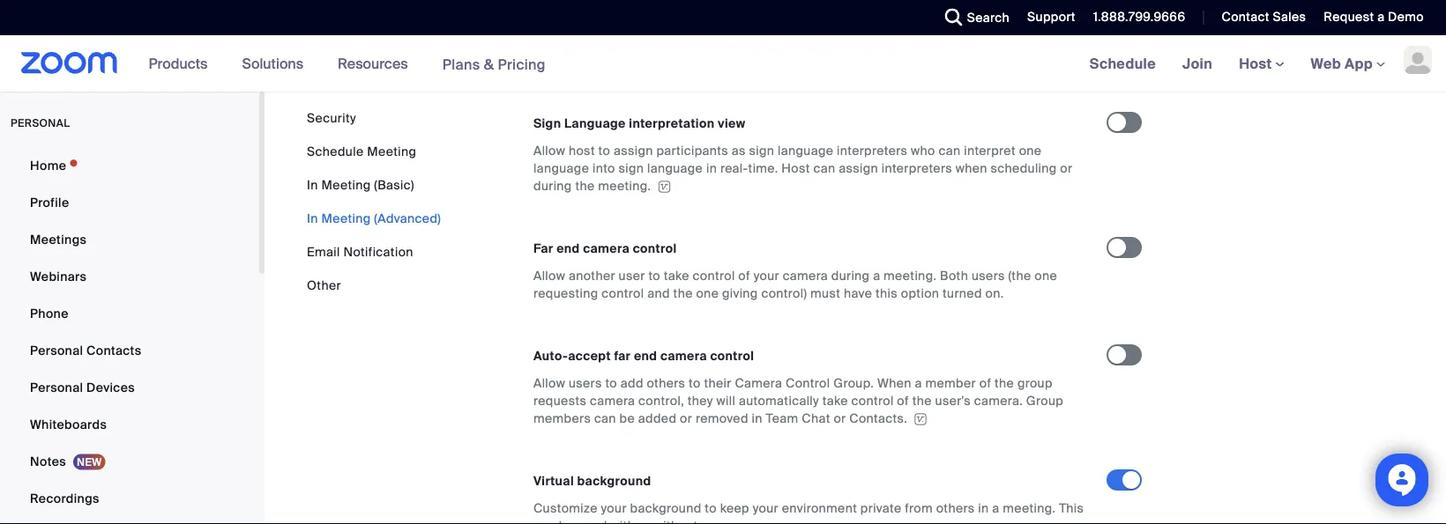 Task type: locate. For each thing, give the bounding box(es) containing it.
1 vertical spatial participants
[[657, 142, 729, 159]]

1.888.799.9666 button up schedule link
[[1094, 9, 1186, 25]]

auto-
[[534, 348, 568, 364]]

users down accept
[[569, 375, 602, 392]]

your up control)
[[754, 268, 780, 284]]

0 horizontal spatial during
[[534, 178, 572, 194]]

request
[[1324, 9, 1375, 25]]

0 horizontal spatial be
[[559, 518, 574, 525]]

1 vertical spatial interpreters
[[882, 160, 953, 176]]

1 vertical spatial in
[[307, 210, 318, 227]]

camera up must
[[783, 268, 828, 284]]

can right 'members'
[[594, 410, 616, 427]]

personal inside "link"
[[30, 343, 83, 359]]

one right (the
[[1035, 268, 1058, 284]]

host button
[[1239, 54, 1285, 73]]

added
[[638, 410, 677, 427]]

schedule inside schedule link
[[1090, 54, 1156, 73]]

2 horizontal spatial meeting.
[[1003, 500, 1056, 517]]

the down into
[[575, 178, 595, 194]]

allow inside "allow host to assign participants as sign language interpreters who can interpret one language into sign language in real-time. host can assign interpreters when scheduling or during the meeting."
[[534, 142, 566, 159]]

of down when
[[897, 393, 909, 409]]

0 vertical spatial host
[[1239, 54, 1276, 73]]

&
[[484, 55, 494, 73]]

1 vertical spatial one
[[1035, 268, 1058, 284]]

request a demo link
[[1311, 0, 1447, 35], [1324, 9, 1425, 25]]

support link
[[1014, 0, 1080, 35], [1028, 9, 1076, 25]]

meeting. inside allow another user to take control of your camera during a meeting. both users (the one requesting control and the one giving control) must have this option turned on.
[[884, 268, 937, 284]]

meeting down 'schedule meeting'
[[322, 177, 371, 193]]

users up on.
[[972, 268, 1005, 284]]

in left real-
[[706, 160, 717, 176]]

personal
[[11, 116, 70, 130]]

email notification
[[307, 244, 414, 260]]

schedule for schedule meeting
[[307, 143, 364, 160]]

group
[[1027, 393, 1064, 409]]

recordings link
[[0, 482, 259, 517]]

notes
[[30, 454, 66, 470]]

0 vertical spatial others
[[647, 375, 686, 392]]

interpreters left the who on the top right of the page
[[837, 142, 908, 159]]

schedule inside menu bar
[[307, 143, 364, 160]]

can
[[939, 142, 961, 159], [814, 160, 836, 176], [594, 410, 616, 427], [534, 518, 556, 525]]

1 vertical spatial others
[[937, 500, 975, 517]]

sign right into
[[619, 160, 644, 176]]

0 vertical spatial schedule
[[1090, 54, 1156, 73]]

requesting
[[534, 285, 599, 302]]

2 horizontal spatial language
[[778, 142, 834, 159]]

0 vertical spatial sign
[[749, 142, 775, 159]]

1 horizontal spatial meeting.
[[884, 268, 937, 284]]

0 vertical spatial of
[[739, 268, 751, 284]]

2 vertical spatial in
[[979, 500, 989, 517]]

1 horizontal spatial others
[[937, 500, 975, 517]]

schedule down security 'link'
[[307, 143, 364, 160]]

1 vertical spatial sign
[[619, 160, 644, 176]]

1 vertical spatial host
[[782, 160, 810, 176]]

can down customize at the left of page
[[534, 518, 556, 525]]

be
[[620, 410, 635, 427], [559, 518, 574, 525]]

meeting up 'email notification' "link"
[[322, 210, 371, 227]]

0 vertical spatial one
[[1019, 142, 1042, 159]]

1 allow from the top
[[534, 38, 566, 55]]

support
[[1028, 9, 1076, 25]]

virtual background
[[534, 473, 651, 489]]

0 vertical spatial personal
[[30, 343, 83, 359]]

plans
[[442, 55, 480, 73]]

1 horizontal spatial assign
[[839, 160, 879, 176]]

meeting up (basic)
[[367, 143, 417, 160]]

can right time.
[[814, 160, 836, 176]]

1 horizontal spatial host
[[1239, 54, 1276, 73]]

host down contact sales
[[1239, 54, 1276, 73]]

menu bar
[[307, 109, 441, 295]]

host inside "allow host to assign participants as sign language interpreters who can interpret one language into sign language in real-time. host can assign interpreters when scheduling or during the meeting."
[[782, 160, 810, 176]]

allow host to assign participants as sign language interpreters who can interpret one language into sign language in real-time. host can assign interpreters when scheduling or during the meeting.
[[534, 142, 1073, 194]]

language up time.
[[778, 142, 834, 159]]

camera inside allow another user to take control of your camera during a meeting. both users (the one requesting control and the one giving control) must have this option turned on.
[[783, 268, 828, 284]]

to up green
[[705, 500, 717, 517]]

in up email
[[307, 210, 318, 227]]

1 vertical spatial during
[[832, 268, 870, 284]]

2 vertical spatial meeting.
[[1003, 500, 1056, 517]]

1 vertical spatial in
[[752, 410, 763, 427]]

in inside allow users to add others to their camera control group. when a member of the group requests camera control, they will automatically take control of the user's camera. group members can be added or removed in team chat or contacts.
[[752, 410, 763, 427]]

in inside customize your background to keep your environment private from others in a meeting. this can be used with or without a green screen.
[[979, 500, 989, 517]]

1 horizontal spatial during
[[832, 268, 870, 284]]

host right time.
[[782, 160, 810, 176]]

take up and
[[664, 268, 690, 284]]

0 horizontal spatial take
[[664, 268, 690, 284]]

to left save
[[644, 38, 656, 55]]

meeting for (basic)
[[322, 177, 371, 193]]

0 horizontal spatial end
[[557, 240, 580, 257]]

members
[[534, 410, 591, 427]]

1 vertical spatial end
[[634, 348, 657, 364]]

1 vertical spatial personal
[[30, 380, 83, 396]]

interpreters down the who on the top right of the page
[[882, 160, 953, 176]]

whiteboards
[[30, 417, 107, 433]]

0 horizontal spatial host
[[782, 160, 810, 176]]

option
[[901, 285, 940, 302]]

1 vertical spatial assign
[[839, 160, 879, 176]]

allow up 'pricing'
[[534, 38, 566, 55]]

allow participants to save fully closed captions or transcripts
[[534, 38, 898, 55]]

1 vertical spatial take
[[823, 393, 848, 409]]

0 horizontal spatial assign
[[614, 142, 653, 159]]

solutions button
[[242, 35, 311, 92]]

meeting. down into
[[598, 178, 651, 194]]

0 horizontal spatial language
[[534, 160, 589, 176]]

allow up requests
[[534, 375, 566, 392]]

in down schedule meeting link
[[307, 177, 318, 193]]

of inside allow another user to take control of your camera during a meeting. both users (the one requesting control and the one giving control) must have this option turned on.
[[739, 268, 751, 284]]

participants down interpretation
[[657, 142, 729, 159]]

or right with
[[639, 518, 651, 525]]

camera inside allow users to add others to their camera control group. when a member of the group requests camera control, they will automatically take control of the user's camera. group members can be added or removed in team chat or contacts.
[[590, 393, 635, 409]]

schedule down the 1.888.799.9666
[[1090, 54, 1156, 73]]

1 horizontal spatial participants
[[657, 142, 729, 159]]

1 horizontal spatial in
[[752, 410, 763, 427]]

to inside "allow host to assign participants as sign language interpreters who can interpret one language into sign language in real-time. host can assign interpreters when scheduling or during the meeting."
[[599, 142, 611, 159]]

control down the user
[[602, 285, 644, 302]]

the inside "allow host to assign participants as sign language interpreters who can interpret one language into sign language in real-time. host can assign interpreters when scheduling or during the meeting."
[[575, 178, 595, 194]]

1 horizontal spatial schedule
[[1090, 54, 1156, 73]]

meeting. up option
[[884, 268, 937, 284]]

host
[[1239, 54, 1276, 73], [782, 160, 810, 176]]

0 vertical spatial during
[[534, 178, 572, 194]]

1 horizontal spatial end
[[634, 348, 657, 364]]

schedule link
[[1077, 35, 1170, 92]]

plans & pricing
[[442, 55, 546, 73]]

allow inside allow users to add others to their camera control group. when a member of the group requests camera control, they will automatically take control of the user's camera. group members can be added or removed in team chat or contacts.
[[534, 375, 566, 392]]

other
[[307, 277, 341, 294]]

control,
[[639, 393, 685, 409]]

or right chat
[[834, 410, 846, 427]]

a up 'this'
[[873, 268, 881, 284]]

be left the added
[[620, 410, 635, 427]]

or
[[817, 38, 830, 55], [1061, 160, 1073, 176], [680, 410, 693, 427], [834, 410, 846, 427], [639, 518, 651, 525]]

1 horizontal spatial users
[[972, 268, 1005, 284]]

1 vertical spatial meeting
[[322, 177, 371, 193]]

products
[[149, 54, 208, 73]]

0 vertical spatial meeting
[[367, 143, 417, 160]]

chat
[[802, 410, 831, 427]]

participants left save
[[569, 38, 641, 55]]

screen.
[[750, 518, 795, 525]]

0 vertical spatial in
[[706, 160, 717, 176]]

closed
[[718, 38, 759, 55]]

in left team
[[752, 410, 763, 427]]

take inside allow users to add others to their camera control group. when a member of the group requests camera control, they will automatically take control of the user's camera. group members can be added or removed in team chat or contacts.
[[823, 393, 848, 409]]

allow up requesting
[[534, 268, 566, 284]]

phone
[[30, 306, 69, 322]]

during up have
[[832, 268, 870, 284]]

meetings navigation
[[1077, 35, 1447, 93]]

contact
[[1222, 9, 1270, 25]]

0 horizontal spatial of
[[739, 268, 751, 284]]

1 vertical spatial users
[[569, 375, 602, 392]]

0 vertical spatial end
[[557, 240, 580, 257]]

and
[[648, 285, 670, 302]]

language down host
[[534, 160, 589, 176]]

of
[[739, 268, 751, 284], [980, 375, 992, 392], [897, 393, 909, 409]]

control up contacts.
[[852, 393, 894, 409]]

1 horizontal spatial of
[[897, 393, 909, 409]]

allow inside allow another user to take control of your camera during a meeting. both users (the one requesting control and the one giving control) must have this option turned on.
[[534, 268, 566, 284]]

0 horizontal spatial participants
[[569, 38, 641, 55]]

0 horizontal spatial in
[[706, 160, 717, 176]]

1 personal from the top
[[30, 343, 83, 359]]

1 vertical spatial meeting.
[[884, 268, 937, 284]]

control
[[633, 240, 677, 257], [693, 268, 735, 284], [602, 285, 644, 302], [710, 348, 754, 364], [852, 393, 894, 409]]

meeting. inside "allow host to assign participants as sign language interpreters who can interpret one language into sign language in real-time. host can assign interpreters when scheduling or during the meeting."
[[598, 178, 651, 194]]

to up and
[[649, 268, 661, 284]]

in
[[307, 177, 318, 193], [307, 210, 318, 227]]

personal up whiteboards
[[30, 380, 83, 396]]

host
[[569, 142, 595, 159]]

1 vertical spatial be
[[559, 518, 574, 525]]

control)
[[762, 285, 807, 302]]

banner
[[0, 35, 1447, 93]]

meeting for (advanced)
[[322, 210, 371, 227]]

2 in from the top
[[307, 210, 318, 227]]

take down the group.
[[823, 393, 848, 409]]

during down host
[[534, 178, 572, 194]]

2 horizontal spatial in
[[979, 500, 989, 517]]

1 horizontal spatial be
[[620, 410, 635, 427]]

webinars link
[[0, 259, 259, 295]]

can inside customize your background to keep your environment private from others in a meeting. this can be used with or without a green screen.
[[534, 518, 556, 525]]

your
[[754, 268, 780, 284], [601, 500, 627, 517], [753, 500, 779, 517]]

1 in from the top
[[307, 177, 318, 193]]

support version for auto-accept far end camera control image
[[912, 413, 930, 426]]

the right and
[[673, 285, 693, 302]]

a right when
[[915, 375, 922, 392]]

allow host to assign participants as sign language interpreters who can interpret one language into sign language in real-time. host can assign interpreters when scheduling or during the meeting. application
[[534, 142, 1091, 195]]

2 vertical spatial meeting
[[322, 210, 371, 227]]

contact sales
[[1222, 9, 1307, 25]]

one up scheduling
[[1019, 142, 1042, 159]]

giving
[[722, 285, 758, 302]]

0 horizontal spatial meeting.
[[598, 178, 651, 194]]

0 vertical spatial meeting.
[[598, 178, 651, 194]]

meeting. left 'this'
[[1003, 500, 1056, 517]]

0 horizontal spatial users
[[569, 375, 602, 392]]

with
[[611, 518, 635, 525]]

0 vertical spatial be
[[620, 410, 635, 427]]

camera
[[583, 240, 630, 257], [783, 268, 828, 284], [661, 348, 707, 364], [590, 393, 635, 409]]

products button
[[149, 35, 216, 92]]

0 vertical spatial take
[[664, 268, 690, 284]]

1 vertical spatial background
[[630, 500, 702, 517]]

background up with
[[577, 473, 651, 489]]

2 allow from the top
[[534, 142, 566, 159]]

assign
[[614, 142, 653, 159], [839, 160, 879, 176]]

background
[[577, 473, 651, 489], [630, 500, 702, 517]]

home link
[[0, 148, 259, 183]]

3 allow from the top
[[534, 268, 566, 284]]

to up into
[[599, 142, 611, 159]]

0 vertical spatial in
[[307, 177, 318, 193]]

background inside customize your background to keep your environment private from others in a meeting. this can be used with or without a green screen.
[[630, 500, 702, 517]]

team
[[766, 410, 799, 427]]

users inside allow users to add others to their camera control group. when a member of the group requests camera control, they will automatically take control of the user's camera. group members can be added or removed in team chat or contacts.
[[569, 375, 602, 392]]

the
[[575, 178, 595, 194], [673, 285, 693, 302], [995, 375, 1015, 392], [913, 393, 932, 409]]

of up camera.
[[980, 375, 992, 392]]

2 horizontal spatial of
[[980, 375, 992, 392]]

of up giving
[[739, 268, 751, 284]]

on.
[[986, 285, 1004, 302]]

profile
[[30, 195, 69, 211]]

be inside customize your background to keep your environment private from others in a meeting. this can be used with or without a green screen.
[[559, 518, 574, 525]]

one inside "allow host to assign participants as sign language interpreters who can interpret one language into sign language in real-time. host can assign interpreters when scheduling or during the meeting."
[[1019, 142, 1042, 159]]

others inside allow users to add others to their camera control group. when a member of the group requests camera control, they will automatically take control of the user's camera. group members can be added or removed in team chat or contacts.
[[647, 375, 686, 392]]

personal devices
[[30, 380, 135, 396]]

to
[[644, 38, 656, 55], [599, 142, 611, 159], [649, 268, 661, 284], [606, 375, 617, 392], [689, 375, 701, 392], [705, 500, 717, 517]]

allow
[[534, 38, 566, 55], [534, 142, 566, 159], [534, 268, 566, 284], [534, 375, 566, 392]]

must
[[811, 285, 841, 302]]

0 horizontal spatial schedule
[[307, 143, 364, 160]]

0 horizontal spatial others
[[647, 375, 686, 392]]

4 allow from the top
[[534, 375, 566, 392]]

zoom logo image
[[21, 52, 118, 74]]

language up the support version for sign language interpretation view image
[[647, 160, 703, 176]]

pricing
[[498, 55, 546, 73]]

allow down sign
[[534, 142, 566, 159]]

1 vertical spatial schedule
[[307, 143, 364, 160]]

profile link
[[0, 185, 259, 221]]

allow users to add others to their camera control group. when a member of the group requests camera control, they will automatically take control of the user's camera. group members can be added or removed in team chat or contacts.
[[534, 375, 1064, 427]]

join link
[[1170, 35, 1226, 92]]

one
[[1019, 142, 1042, 159], [1035, 268, 1058, 284], [696, 285, 719, 302]]

profile picture image
[[1404, 46, 1433, 74]]

product information navigation
[[135, 35, 559, 93]]

the up support version for auto-accept far end camera control icon
[[913, 393, 932, 409]]

0 vertical spatial users
[[972, 268, 1005, 284]]

add
[[621, 375, 644, 392]]

or right scheduling
[[1061, 160, 1073, 176]]

others right from
[[937, 500, 975, 517]]

allow for allow another user to take control of your camera during a meeting. both users (the one requesting control and the one giving control) must have this option turned on.
[[534, 268, 566, 284]]

in right from
[[979, 500, 989, 517]]

2 personal from the top
[[30, 380, 83, 396]]

sign up time.
[[749, 142, 775, 159]]

personal down phone
[[30, 343, 83, 359]]

others up "control,"
[[647, 375, 686, 392]]

background up 'without' at the left bottom of the page
[[630, 500, 702, 517]]

2 vertical spatial one
[[696, 285, 719, 302]]

1 horizontal spatial sign
[[749, 142, 775, 159]]

camera.
[[974, 393, 1023, 409]]

be down customize at the left of page
[[559, 518, 574, 525]]

1 horizontal spatial take
[[823, 393, 848, 409]]

contact sales link
[[1209, 0, 1311, 35], [1222, 9, 1307, 25]]

end
[[557, 240, 580, 257], [634, 348, 657, 364]]

allow for allow users to add others to their camera control group. when a member of the group requests camera control, they will automatically take control of the user's camera. group members can be added or removed in team chat or contacts.
[[534, 375, 566, 392]]

removed
[[696, 410, 749, 427]]

0 vertical spatial assign
[[614, 142, 653, 159]]

one left giving
[[696, 285, 719, 302]]

camera down add
[[590, 393, 635, 409]]



Task type: vqa. For each thing, say whether or not it's contained in the screenshot.
"Tabs of meeting" tab list
no



Task type: describe. For each thing, give the bounding box(es) containing it.
0 vertical spatial interpreters
[[837, 142, 908, 159]]

host inside meetings navigation
[[1239, 54, 1276, 73]]

personal for personal contacts
[[30, 343, 83, 359]]

demo
[[1389, 9, 1425, 25]]

view
[[718, 115, 746, 131]]

notification
[[343, 244, 414, 260]]

group
[[1018, 375, 1053, 392]]

to inside allow another user to take control of your camera during a meeting. both users (the one requesting control and the one giving control) must have this option turned on.
[[649, 268, 661, 284]]

0 vertical spatial background
[[577, 473, 651, 489]]

schedule for schedule
[[1090, 54, 1156, 73]]

control up their
[[710, 348, 754, 364]]

meetings
[[30, 232, 87, 248]]

member
[[926, 375, 976, 392]]

search
[[967, 9, 1010, 26]]

time.
[[748, 160, 778, 176]]

allow for allow participants to save fully closed captions or transcripts
[[534, 38, 566, 55]]

(the
[[1009, 268, 1032, 284]]

(advanced)
[[374, 210, 441, 227]]

app
[[1345, 54, 1373, 73]]

or down they
[[680, 410, 693, 427]]

far
[[534, 240, 554, 257]]

web app
[[1311, 54, 1373, 73]]

camera up another
[[583, 240, 630, 257]]

in inside "allow host to assign participants as sign language interpreters who can interpret one language into sign language in real-time. host can assign interpreters when scheduling or during the meeting."
[[706, 160, 717, 176]]

in for in meeting (basic)
[[307, 177, 318, 193]]

in meeting (basic)
[[307, 177, 414, 193]]

or right captions
[[817, 38, 830, 55]]

0 horizontal spatial sign
[[619, 160, 644, 176]]

banner containing products
[[0, 35, 1447, 93]]

captions
[[762, 38, 814, 55]]

users inside allow another user to take control of your camera during a meeting. both users (the one requesting control and the one giving control) must have this option turned on.
[[972, 268, 1005, 284]]

without
[[654, 518, 698, 525]]

to left add
[[606, 375, 617, 392]]

auto-accept far end camera control
[[534, 348, 754, 364]]

in meeting (basic) link
[[307, 177, 414, 193]]

a left green
[[702, 518, 709, 525]]

whiteboards link
[[0, 408, 259, 443]]

personal contacts
[[30, 343, 142, 359]]

notes link
[[0, 445, 259, 480]]

when
[[956, 160, 988, 176]]

search button
[[932, 0, 1014, 35]]

the up camera.
[[995, 375, 1015, 392]]

sales
[[1273, 9, 1307, 25]]

from
[[905, 500, 933, 517]]

camera
[[735, 375, 783, 392]]

the inside allow another user to take control of your camera during a meeting. both users (the one requesting control and the one giving control) must have this option turned on.
[[673, 285, 693, 302]]

participants inside "allow host to assign participants as sign language interpreters who can interpret one language into sign language in real-time. host can assign interpreters when scheduling or during the meeting."
[[657, 142, 729, 159]]

recordings
[[30, 491, 99, 507]]

they
[[688, 393, 713, 409]]

turned
[[943, 285, 982, 302]]

support version for sign language interpretation view image
[[656, 180, 673, 193]]

camera up their
[[661, 348, 707, 364]]

virtual
[[534, 473, 574, 489]]

in for in meeting (advanced)
[[307, 210, 318, 227]]

will
[[717, 393, 736, 409]]

requests
[[534, 393, 587, 409]]

be inside allow users to add others to their camera control group. when a member of the group requests camera control, they will automatically take control of the user's camera. group members can be added or removed in team chat or contacts.
[[620, 410, 635, 427]]

your up screen.
[[753, 500, 779, 517]]

as
[[732, 142, 746, 159]]

security link
[[307, 110, 356, 126]]

webinars
[[30, 269, 87, 285]]

schedule meeting
[[307, 143, 417, 160]]

during inside allow another user to take control of your camera during a meeting. both users (the one requesting control and the one giving control) must have this option turned on.
[[832, 268, 870, 284]]

personal contacts link
[[0, 333, 259, 369]]

control up the user
[[633, 240, 677, 257]]

your up with
[[601, 500, 627, 517]]

can right the who on the top right of the page
[[939, 142, 961, 159]]

fully
[[691, 38, 715, 55]]

in meeting (advanced)
[[307, 210, 441, 227]]

allow for allow host to assign participants as sign language interpreters who can interpret one language into sign language in real-time. host can assign interpreters when scheduling or during the meeting.
[[534, 142, 566, 159]]

meeting. inside customize your background to keep your environment private from others in a meeting. this can be used with or without a green screen.
[[1003, 500, 1056, 517]]

a inside allow another user to take control of your camera during a meeting. both users (the one requesting control and the one giving control) must have this option turned on.
[[873, 268, 881, 284]]

customize
[[534, 500, 598, 517]]

1 horizontal spatial language
[[647, 160, 703, 176]]

green
[[712, 518, 747, 525]]

who
[[911, 142, 936, 159]]

their
[[704, 375, 732, 392]]

contacts
[[86, 343, 142, 359]]

meetings link
[[0, 222, 259, 258]]

resources button
[[338, 35, 416, 92]]

solutions
[[242, 54, 304, 73]]

transcripts
[[833, 38, 898, 55]]

save
[[659, 38, 687, 55]]

customize your background to keep your environment private from others in a meeting. this can be used with or without a green screen.
[[534, 500, 1084, 525]]

take inside allow another user to take control of your camera during a meeting. both users (the one requesting control and the one giving control) must have this option turned on.
[[664, 268, 690, 284]]

to up they
[[689, 375, 701, 392]]

0 vertical spatial participants
[[569, 38, 641, 55]]

request a demo
[[1324, 9, 1425, 25]]

control up giving
[[693, 268, 735, 284]]

menu bar containing security
[[307, 109, 441, 295]]

scheduling
[[991, 160, 1057, 176]]

control inside allow users to add others to their camera control group. when a member of the group requests camera control, they will automatically take control of the user's camera. group members can be added or removed in team chat or contacts.
[[852, 393, 894, 409]]

this
[[1060, 500, 1084, 517]]

this
[[876, 285, 898, 302]]

or inside "allow host to assign participants as sign language interpreters who can interpret one language into sign language in real-time. host can assign interpreters when scheduling or during the meeting."
[[1061, 160, 1073, 176]]

used
[[578, 518, 607, 525]]

language
[[565, 115, 626, 131]]

interpretation
[[629, 115, 715, 131]]

2 vertical spatial of
[[897, 393, 909, 409]]

web
[[1311, 54, 1342, 73]]

contacts.
[[850, 410, 908, 427]]

phone link
[[0, 296, 259, 332]]

a inside allow users to add others to their camera control group. when a member of the group requests camera control, they will automatically take control of the user's camera. group members can be added or removed in team chat or contacts.
[[915, 375, 922, 392]]

keep
[[720, 500, 750, 517]]

a left 'this'
[[993, 500, 1000, 517]]

group.
[[834, 375, 874, 392]]

user
[[619, 268, 645, 284]]

personal devices link
[[0, 370, 259, 406]]

can inside allow users to add others to their camera control group. when a member of the group requests camera control, they will automatically take control of the user's camera. group members can be added or removed in team chat or contacts.
[[594, 410, 616, 427]]

when
[[878, 375, 912, 392]]

security
[[307, 110, 356, 126]]

1.888.799.9666 button up join
[[1080, 0, 1190, 35]]

or inside customize your background to keep your environment private from others in a meeting. this can be used with or without a green screen.
[[639, 518, 651, 525]]

personal menu menu
[[0, 148, 259, 525]]

others inside customize your background to keep your environment private from others in a meeting. this can be used with or without a green screen.
[[937, 500, 975, 517]]

resources
[[338, 54, 408, 73]]

1 vertical spatial of
[[980, 375, 992, 392]]

have
[[844, 285, 873, 302]]

to inside customize your background to keep your environment private from others in a meeting. this can be used with or without a green screen.
[[705, 500, 717, 517]]

sign
[[534, 115, 561, 131]]

your inside allow another user to take control of your camera during a meeting. both users (the one requesting control and the one giving control) must have this option turned on.
[[754, 268, 780, 284]]

join
[[1183, 54, 1213, 73]]

other link
[[307, 277, 341, 294]]

personal for personal devices
[[30, 380, 83, 396]]

control
[[786, 375, 830, 392]]

environment
[[782, 500, 858, 517]]

a left demo
[[1378, 9, 1385, 25]]

1.888.799.9666
[[1094, 9, 1186, 25]]

accept
[[568, 348, 611, 364]]

during inside "allow host to assign participants as sign language interpreters who can interpret one language into sign language in real-time. host can assign interpreters when scheduling or during the meeting."
[[534, 178, 572, 194]]

home
[[30, 157, 66, 174]]

allow users to add others to their camera control group. when a member of the group requests camera control, they will automatically take control of the user's camera. group members can be added or removed in team chat or contacts. application
[[534, 375, 1091, 428]]



